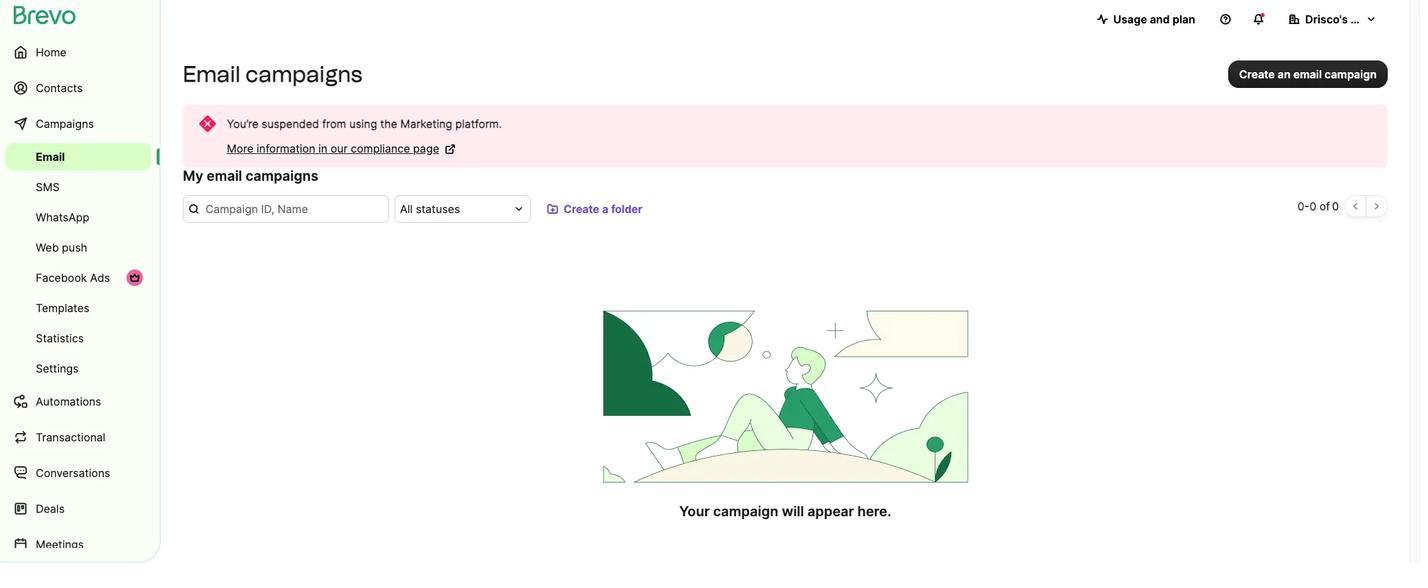 Task type: describe. For each thing, give the bounding box(es) containing it.
contacts
[[36, 81, 83, 95]]

information
[[257, 142, 316, 155]]

templates link
[[6, 294, 151, 322]]

email for email campaigns
[[183, 61, 240, 87]]

usage and plan
[[1114, 12, 1196, 26]]

statistics link
[[6, 325, 151, 352]]

appear
[[808, 503, 855, 520]]

automations link
[[6, 385, 151, 418]]

all statuses
[[400, 202, 460, 216]]

sms link
[[6, 173, 151, 201]]

your
[[680, 503, 710, 520]]

all statuses button
[[395, 195, 531, 223]]

here.
[[858, 503, 892, 520]]

will
[[782, 503, 805, 520]]

0 horizontal spatial email
[[207, 168, 242, 184]]

you're
[[227, 117, 259, 131]]

web push link
[[6, 234, 151, 261]]

using
[[349, 117, 377, 131]]

and
[[1151, 12, 1171, 26]]

transactional
[[36, 431, 105, 444]]

marketing
[[401, 117, 453, 131]]

Campaign ID, Name search field
[[183, 195, 389, 223]]

statistics
[[36, 331, 84, 345]]

web push
[[36, 241, 87, 254]]

suspended
[[262, 117, 319, 131]]

drisco's drinks button
[[1279, 6, 1389, 33]]

sms
[[36, 180, 60, 194]]

page
[[413, 142, 439, 155]]

transactional link
[[6, 421, 151, 454]]

all
[[400, 202, 413, 216]]

whatsapp link
[[6, 204, 151, 231]]

you're suspended from using the marketing platform.
[[227, 117, 502, 131]]

your campaign will appear here.
[[680, 503, 892, 520]]

statuses
[[416, 202, 460, 216]]

usage and plan button
[[1086, 6, 1207, 33]]

ads
[[90, 271, 110, 285]]

0 - 0 of 0
[[1298, 199, 1340, 213]]

email link
[[6, 143, 151, 171]]

automations
[[36, 395, 101, 409]]

left___rvooi image
[[129, 272, 140, 283]]

0 vertical spatial campaigns
[[245, 61, 363, 87]]

my
[[183, 168, 203, 184]]

campaigns
[[36, 117, 94, 131]]

create an email campaign
[[1240, 67, 1378, 81]]

compliance
[[351, 142, 410, 155]]

meetings
[[36, 538, 84, 552]]

3 0 from the left
[[1333, 199, 1340, 213]]

drinks
[[1351, 12, 1386, 26]]

from
[[322, 117, 346, 131]]

settings link
[[6, 355, 151, 382]]

of
[[1320, 199, 1331, 213]]

campaign inside button
[[1325, 67, 1378, 81]]



Task type: locate. For each thing, give the bounding box(es) containing it.
0 vertical spatial email
[[1294, 67, 1323, 81]]

settings
[[36, 362, 79, 376]]

create
[[1240, 67, 1276, 81], [564, 202, 600, 216]]

folder
[[612, 202, 643, 216]]

the
[[380, 117, 398, 131]]

more information in our compliance page
[[227, 142, 439, 155]]

deals link
[[6, 492, 151, 525]]

deals
[[36, 502, 65, 516]]

0 horizontal spatial email
[[36, 150, 65, 164]]

alert containing you're suspended from using the marketing platform.
[[183, 105, 1389, 168]]

0 vertical spatial campaign
[[1325, 67, 1378, 81]]

-
[[1305, 199, 1310, 213]]

email
[[1294, 67, 1323, 81], [207, 168, 242, 184]]

an
[[1278, 67, 1291, 81]]

create inside 'button'
[[564, 202, 600, 216]]

create a folder
[[564, 202, 643, 216]]

create left 'an'
[[1240, 67, 1276, 81]]

2 horizontal spatial 0
[[1333, 199, 1340, 213]]

1 vertical spatial campaign
[[714, 503, 779, 520]]

campaigns down information
[[246, 168, 319, 184]]

a
[[602, 202, 609, 216]]

email right 'an'
[[1294, 67, 1323, 81]]

more information in our compliance page link
[[227, 140, 456, 157]]

1 horizontal spatial email
[[1294, 67, 1323, 81]]

more
[[227, 142, 254, 155]]

email campaigns
[[183, 61, 363, 87]]

home
[[36, 45, 66, 59]]

conversations link
[[6, 457, 151, 490]]

0 horizontal spatial create
[[564, 202, 600, 216]]

web
[[36, 241, 59, 254]]

1 vertical spatial email
[[207, 168, 242, 184]]

contacts link
[[6, 72, 151, 105]]

plan
[[1173, 12, 1196, 26]]

push
[[62, 241, 87, 254]]

facebook ads
[[36, 271, 110, 285]]

create an email campaign button
[[1229, 61, 1389, 88]]

1 vertical spatial campaigns
[[246, 168, 319, 184]]

0 vertical spatial create
[[1240, 67, 1276, 81]]

campaign left the "will" on the right bottom of page
[[714, 503, 779, 520]]

email for email
[[36, 150, 65, 164]]

whatsapp
[[36, 210, 89, 224]]

0
[[1298, 199, 1305, 213], [1310, 199, 1317, 213], [1333, 199, 1340, 213]]

drisco's drinks
[[1306, 12, 1386, 26]]

email up the sms
[[36, 150, 65, 164]]

0 horizontal spatial 0
[[1298, 199, 1305, 213]]

our
[[331, 142, 348, 155]]

create inside button
[[1240, 67, 1276, 81]]

1 horizontal spatial create
[[1240, 67, 1276, 81]]

templates
[[36, 301, 90, 315]]

email right my at the left
[[207, 168, 242, 184]]

in
[[319, 142, 328, 155]]

create for create an email campaign
[[1240, 67, 1276, 81]]

my email campaigns
[[183, 168, 319, 184]]

campaign down drisco's drinks
[[1325, 67, 1378, 81]]

usage
[[1114, 12, 1148, 26]]

create left a at the top of the page
[[564, 202, 600, 216]]

empty campaign image
[[595, 311, 977, 483]]

1 0 from the left
[[1298, 199, 1305, 213]]

1 vertical spatial email
[[36, 150, 65, 164]]

email inside button
[[1294, 67, 1323, 81]]

1 vertical spatial create
[[564, 202, 600, 216]]

campaign
[[1325, 67, 1378, 81], [714, 503, 779, 520]]

campaigns link
[[6, 107, 151, 140]]

campaigns up suspended at the left top of page
[[245, 61, 363, 87]]

2 0 from the left
[[1310, 199, 1317, 213]]

facebook ads link
[[6, 264, 151, 292]]

email up you're on the left of page
[[183, 61, 240, 87]]

email
[[183, 61, 240, 87], [36, 150, 65, 164]]

0 vertical spatial email
[[183, 61, 240, 87]]

conversations
[[36, 466, 110, 480]]

1 horizontal spatial email
[[183, 61, 240, 87]]

campaigns
[[245, 61, 363, 87], [246, 168, 319, 184]]

alert
[[183, 105, 1389, 168]]

0 horizontal spatial campaign
[[714, 503, 779, 520]]

platform.
[[456, 117, 502, 131]]

1 horizontal spatial campaign
[[1325, 67, 1378, 81]]

1 horizontal spatial 0
[[1310, 199, 1317, 213]]

home link
[[6, 36, 151, 69]]

facebook
[[36, 271, 87, 285]]

drisco's
[[1306, 12, 1349, 26]]

meetings link
[[6, 528, 151, 561]]

create for create a folder
[[564, 202, 600, 216]]

create a folder button
[[536, 195, 654, 223]]



Task type: vqa. For each thing, say whether or not it's contained in the screenshot.
method for Add a new payment method
no



